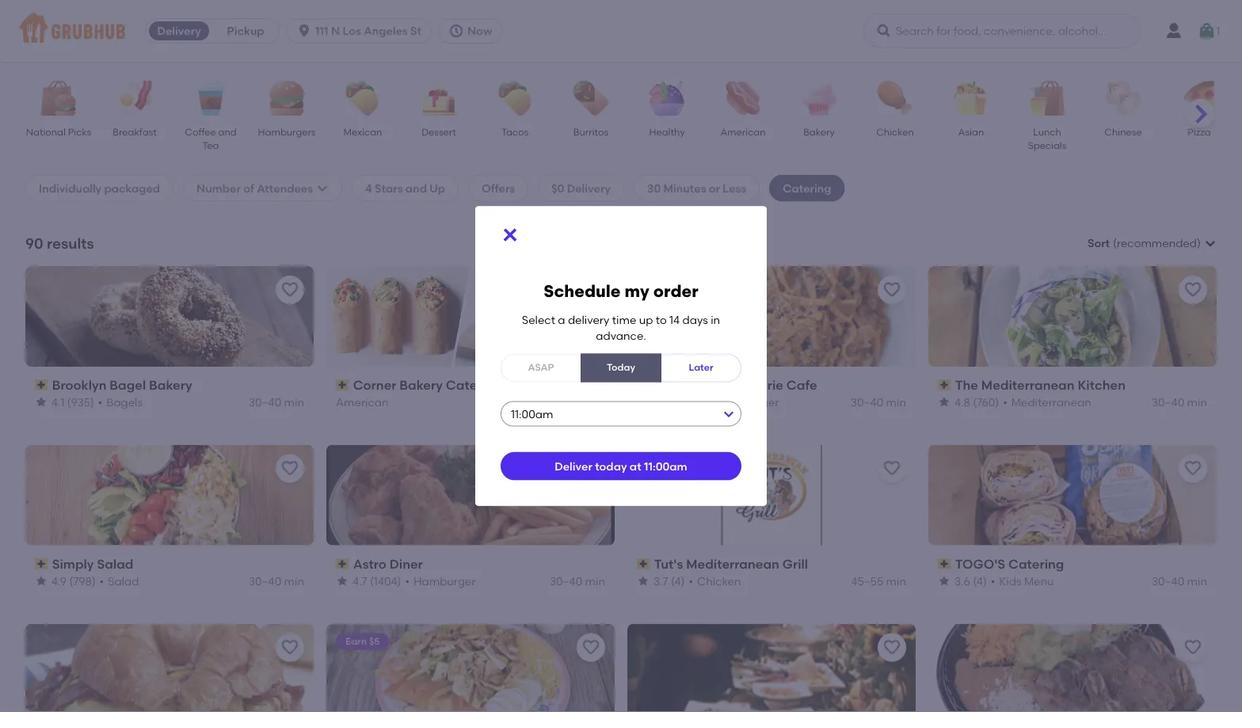 Task type: locate. For each thing, give the bounding box(es) containing it.
3.6 (4)
[[955, 574, 987, 588]]

hamburger for diner
[[414, 574, 476, 588]]

0 horizontal spatial 4.7
[[353, 574, 367, 588]]

min for amandine patisserie cafe
[[887, 395, 907, 409]]

coffee
[[185, 126, 216, 138]]

earn up to
[[647, 278, 668, 290]]

svg image left now
[[449, 23, 464, 39]]

american down the american "image"
[[721, 126, 766, 138]]

4.7 for amandine patisserie cafe
[[654, 395, 669, 409]]

1 horizontal spatial and
[[406, 181, 427, 195]]

30–40 min for togo's catering
[[1152, 574, 1208, 588]]

0 horizontal spatial american
[[336, 395, 389, 409]]

1 vertical spatial earn $5
[[346, 636, 380, 648]]

1 (4) from the left
[[671, 574, 685, 588]]

(2899)
[[671, 395, 705, 409]]

(4) right 3.7 on the right
[[671, 574, 685, 588]]

2 (4) from the left
[[973, 574, 987, 588]]

bagel
[[110, 378, 146, 393]]

• right (935)
[[98, 395, 103, 409]]

0 vertical spatial mediterranean
[[982, 378, 1075, 393]]

(4) for togo's
[[973, 574, 987, 588]]

angeles
[[364, 24, 408, 38]]

simply salad link
[[35, 555, 304, 573]]

0 horizontal spatial svg image
[[297, 23, 312, 39]]

chicken down the chicken image
[[877, 126, 915, 138]]

kids
[[1000, 574, 1022, 588]]

1 vertical spatial mediterranean
[[1012, 395, 1092, 409]]

1 vertical spatial • hamburger
[[405, 574, 476, 588]]

1 horizontal spatial chicken
[[877, 126, 915, 138]]

n
[[331, 24, 340, 38]]

star icon image left 3.7 on the right
[[637, 575, 650, 588]]

111 n los angeles st
[[316, 24, 422, 38]]

star icon image
[[35, 396, 48, 409], [637, 396, 650, 409], [938, 396, 951, 409], [35, 575, 48, 588], [336, 575, 349, 588], [637, 575, 650, 588], [938, 575, 951, 588]]

subscription pass image inside brooklyn bagel bakery link
[[35, 380, 49, 391]]

• for the
[[1004, 395, 1008, 409]]

star icon image left 4.7 (2899)
[[637, 396, 650, 409]]

4.7 left (2899)
[[654, 395, 669, 409]]

tut's
[[654, 557, 683, 572]]

svg image up the chicken image
[[877, 23, 892, 39]]

30–40 min for astro diner
[[550, 574, 606, 588]]

chinese
[[1105, 126, 1143, 138]]

0 horizontal spatial earn
[[346, 636, 367, 648]]

order
[[654, 281, 699, 301]]

bakery right 'corner'
[[400, 378, 443, 393]]

2 vertical spatial mediterranean
[[687, 557, 780, 572]]

individually
[[39, 181, 102, 195]]

0 vertical spatial and
[[218, 126, 237, 138]]

30–40 for astro diner
[[550, 574, 583, 588]]

save this restaurant image
[[281, 280, 300, 299], [582, 280, 601, 299], [1184, 280, 1203, 299], [582, 459, 601, 478], [281, 638, 300, 658]]

subscription pass image left brooklyn
[[35, 380, 49, 391]]

0 horizontal spatial $5
[[369, 636, 380, 648]]

$5
[[670, 278, 681, 290], [369, 636, 380, 648]]

results
[[47, 235, 94, 252]]

• for amandine
[[709, 395, 713, 409]]

select
[[522, 313, 556, 327]]

subscription pass image left togo's
[[938, 559, 952, 570]]

svg image for 1
[[1198, 21, 1217, 40]]

star icon image for tut's
[[637, 575, 650, 588]]

earn $5 down 4.7 (1404)
[[346, 636, 380, 648]]

1 horizontal spatial $5
[[670, 278, 681, 290]]

0 vertical spatial american
[[721, 126, 766, 138]]

1 horizontal spatial 4.7
[[654, 395, 669, 409]]

subscription pass image inside tut's mediterranean grill link
[[637, 559, 651, 570]]

1 horizontal spatial american
[[721, 126, 766, 138]]

30–40 min for the mediterranean kitchen
[[1152, 395, 1208, 409]]

1 horizontal spatial svg image
[[449, 23, 464, 39]]

up
[[639, 313, 653, 327]]

4.7 for astro diner
[[353, 574, 367, 588]]

star icon image for the
[[938, 396, 951, 409]]

chicken image
[[868, 81, 923, 116]]

today
[[595, 460, 627, 473]]

subscription pass image
[[35, 380, 49, 391], [336, 380, 350, 391], [938, 380, 952, 391], [35, 559, 49, 570], [336, 559, 350, 570], [938, 559, 952, 570]]

subscription pass image left astro
[[336, 559, 350, 570]]

bakery
[[804, 126, 835, 138], [149, 378, 192, 393], [400, 378, 443, 393]]

svg image
[[1198, 21, 1217, 40], [297, 23, 312, 39], [501, 226, 520, 245]]

subscription pass image inside the astro diner link
[[336, 559, 350, 570]]

1 button
[[1198, 17, 1221, 45]]

• down "diner"
[[405, 574, 410, 588]]

tut's mediterranean grill logo image
[[722, 445, 822, 546]]

mediterranean up • mediterranean at the bottom of page
[[982, 378, 1075, 393]]

• down simply salad
[[100, 574, 104, 588]]

subscription pass image inside corner bakery catering link
[[336, 380, 350, 391]]

salad down simply salad
[[108, 574, 139, 588]]

national picks image
[[31, 81, 86, 116]]

• hamburger down amandine patisserie cafe
[[709, 395, 779, 409]]

pizza image
[[1172, 81, 1228, 116]]

star icon image left 4.9
[[35, 575, 48, 588]]

4.8 (760)
[[955, 395, 1000, 409]]

main navigation navigation
[[0, 0, 1243, 62]]

earn $5 up to
[[647, 278, 681, 290]]

subscription pass image left simply
[[35, 559, 49, 570]]

star icon image left 4.7 (1404)
[[336, 575, 349, 588]]

1 vertical spatial catering
[[446, 378, 502, 393]]

asap button
[[501, 354, 582, 382]]

1 horizontal spatial catering
[[783, 181, 832, 195]]

0 horizontal spatial chicken
[[697, 574, 741, 588]]

min for the mediterranean kitchen
[[1188, 395, 1208, 409]]

0 horizontal spatial • hamburger
[[405, 574, 476, 588]]

mediterranean for the
[[982, 378, 1075, 393]]

star icon image for brooklyn
[[35, 396, 48, 409]]

30–40 min for simply salad
[[249, 574, 304, 588]]

salad up • salad at the left
[[97, 557, 134, 572]]

svg image down the offers
[[501, 226, 520, 245]]

stars
[[375, 181, 403, 195]]

min
[[284, 395, 304, 409], [585, 395, 606, 409], [887, 395, 907, 409], [1188, 395, 1208, 409], [284, 574, 304, 588], [585, 574, 606, 588], [887, 574, 907, 588], [1188, 574, 1208, 588]]

2 subscription pass image from the top
[[637, 559, 651, 570]]

30–40 for corner bakery catering
[[550, 395, 583, 409]]

subscription pass image for togo's catering
[[938, 559, 952, 570]]

45–55 min
[[851, 574, 907, 588]]

1 horizontal spatial earn $5
[[647, 278, 681, 290]]

1 vertical spatial and
[[406, 181, 427, 195]]

dessert
[[422, 126, 456, 138]]

30–40 for simply salad
[[249, 574, 282, 588]]

1 vertical spatial chicken
[[697, 574, 741, 588]]

1 horizontal spatial (4)
[[973, 574, 987, 588]]

svg image inside 1 button
[[1198, 21, 1217, 40]]

mediterranean down the mediterranean kitchen
[[1012, 395, 1092, 409]]

1 vertical spatial delivery
[[567, 181, 611, 195]]

3.6
[[955, 574, 971, 588]]

salad
[[97, 557, 134, 572], [108, 574, 139, 588]]

0 vertical spatial delivery
[[157, 24, 201, 38]]

my
[[625, 281, 650, 301]]

delivery
[[568, 313, 610, 327]]

save this restaurant image
[[883, 280, 902, 299], [281, 459, 300, 478], [883, 459, 902, 478], [1184, 459, 1203, 478], [582, 638, 601, 658], [883, 638, 902, 658], [1184, 638, 1203, 658]]

hamburger down the astro diner link
[[414, 574, 476, 588]]

4.7 (1404)
[[353, 574, 401, 588]]

deliver today at 11:00am
[[555, 460, 688, 473]]

bakery right bagel
[[149, 378, 192, 393]]

american down 'corner'
[[336, 395, 389, 409]]

amandine patisserie cafe
[[654, 378, 818, 393]]

subscription pass image
[[637, 380, 651, 391], [637, 559, 651, 570]]

earn
[[647, 278, 668, 290], [346, 636, 367, 648]]

togo's
[[956, 557, 1006, 572]]

1 vertical spatial hamburger
[[414, 574, 476, 588]]

• left kids
[[991, 574, 996, 588]]

4.7 (2899)
[[654, 395, 705, 409]]

mediterranean up the • chicken
[[687, 557, 780, 572]]

catering
[[783, 181, 832, 195], [446, 378, 502, 393], [1009, 557, 1065, 572]]

a
[[558, 313, 566, 327]]

svg image left 111
[[297, 23, 312, 39]]

subscription pass image for brooklyn bagel bakery
[[35, 380, 49, 391]]

2 horizontal spatial catering
[[1009, 557, 1065, 572]]

(4) for tut's
[[671, 574, 685, 588]]

save this restaurant button
[[276, 276, 304, 304], [577, 276, 606, 304], [878, 276, 907, 304], [1179, 276, 1208, 304], [276, 455, 304, 483], [577, 455, 606, 483], [878, 455, 907, 483], [1179, 455, 1208, 483], [276, 634, 304, 662], [577, 634, 606, 662], [878, 634, 907, 662], [1179, 634, 1208, 662]]

star icon image left 3.6
[[938, 575, 951, 588]]

4.7 down astro
[[353, 574, 367, 588]]

and inside coffee and tea
[[218, 126, 237, 138]]

asap
[[528, 362, 554, 374]]

cafe
[[787, 378, 818, 393]]

bakery image
[[792, 81, 847, 116]]

• for tut's
[[689, 574, 693, 588]]

svg image inside the now button
[[449, 23, 464, 39]]

(4) down togo's
[[973, 574, 987, 588]]

1 horizontal spatial earn
[[647, 278, 668, 290]]

delivery right $0
[[567, 181, 611, 195]]

days
[[683, 313, 708, 327]]

simply
[[52, 557, 94, 572]]

subscription pass image inside amandine patisserie cafe link
[[637, 380, 651, 391]]

1 subscription pass image from the top
[[637, 380, 651, 391]]

svg image right attendees
[[316, 182, 329, 195]]

0 horizontal spatial svg image
[[316, 182, 329, 195]]

and left up
[[406, 181, 427, 195]]

4.9 (798)
[[52, 574, 96, 588]]

1 vertical spatial salad
[[108, 574, 139, 588]]

1 horizontal spatial • hamburger
[[709, 395, 779, 409]]

0 vertical spatial subscription pass image
[[637, 380, 651, 391]]

delivery
[[157, 24, 201, 38], [567, 181, 611, 195]]

amandine patisserie cafe link
[[637, 376, 907, 394]]

chicken
[[877, 126, 915, 138], [697, 574, 741, 588]]

subscription pass image inside simply salad link
[[35, 559, 49, 570]]

4.1
[[52, 395, 64, 409]]

min for brooklyn bagel bakery
[[284, 395, 304, 409]]

0 vertical spatial earn $5
[[647, 278, 681, 290]]

lunch specials
[[1029, 126, 1067, 151]]

$5 up the 14
[[670, 278, 681, 290]]

svg image inside 111 n los angeles st button
[[297, 23, 312, 39]]

1 vertical spatial subscription pass image
[[637, 559, 651, 570]]

subscription pass image inside the mediterranean kitchen link
[[938, 380, 952, 391]]

earn down 4.7 (1404)
[[346, 636, 367, 648]]

subscription pass image left the at the right
[[938, 380, 952, 391]]

corner bakery catering
[[353, 378, 502, 393]]

star icon image for astro
[[336, 575, 349, 588]]

svg image up pizza image
[[1198, 21, 1217, 40]]

today button
[[581, 354, 662, 382]]

0 vertical spatial earn
[[647, 278, 668, 290]]

astro diner
[[353, 557, 423, 572]]

pizza
[[1188, 126, 1212, 138]]

burritos image
[[564, 81, 619, 116]]

• for brooklyn
[[98, 395, 103, 409]]

delivery left the pickup at the top of the page
[[157, 24, 201, 38]]

chicken down 'tut's mediterranean grill'
[[697, 574, 741, 588]]

1 horizontal spatial hamburger
[[717, 395, 779, 409]]

(935)
[[67, 395, 94, 409]]

subscription pass image left the amandine
[[637, 380, 651, 391]]

• bagels
[[98, 395, 143, 409]]

star icon image left 4.8
[[938, 396, 951, 409]]

$5 down 4.7 (1404)
[[369, 636, 380, 648]]

• kids menu
[[991, 574, 1055, 588]]

national
[[26, 126, 66, 138]]

1 vertical spatial 4.7
[[353, 574, 367, 588]]

• hamburger down the astro diner link
[[405, 574, 476, 588]]

the mediterranean kitchen link
[[938, 376, 1208, 394]]

or
[[709, 181, 720, 195]]

90
[[25, 235, 43, 252]]

2 horizontal spatial svg image
[[1198, 21, 1217, 40]]

mediterranean for tut's
[[687, 557, 780, 572]]

star icon image for simply
[[35, 575, 48, 588]]

1 horizontal spatial svg image
[[501, 226, 520, 245]]

subscription pass image left 'corner'
[[336, 380, 350, 391]]

• for togo's
[[991, 574, 996, 588]]

0 vertical spatial hamburger
[[717, 395, 779, 409]]

breakfast
[[113, 126, 157, 138]]

mediterranean inside tut's mediterranean grill link
[[687, 557, 780, 572]]

star icon image left 4.1
[[35, 396, 48, 409]]

save this restaurant image for bakery
[[281, 280, 300, 299]]

coffee and tea image
[[183, 81, 239, 116]]

salad inside simply salad link
[[97, 557, 134, 572]]

0 horizontal spatial (4)
[[671, 574, 685, 588]]

• right (760)
[[1004, 395, 1008, 409]]

national picks
[[26, 126, 91, 138]]

svg image
[[449, 23, 464, 39], [877, 23, 892, 39], [316, 182, 329, 195]]

0 vertical spatial chicken
[[877, 126, 915, 138]]

0 horizontal spatial earn $5
[[346, 636, 380, 648]]

• right (2899)
[[709, 395, 713, 409]]

the mediterranean kitchen
[[956, 378, 1126, 393]]

0 vertical spatial catering
[[783, 181, 832, 195]]

0 horizontal spatial hamburger
[[414, 574, 476, 588]]

0 vertical spatial 4.7
[[654, 395, 669, 409]]

breakfast image
[[107, 81, 162, 116]]

(1404)
[[370, 574, 401, 588]]

hamburger down patisserie
[[717, 395, 779, 409]]

• chicken
[[689, 574, 741, 588]]

45–55
[[851, 574, 884, 588]]

1 vertical spatial american
[[336, 395, 389, 409]]

st
[[411, 24, 422, 38]]

0 horizontal spatial and
[[218, 126, 237, 138]]

subscription pass image left tut's
[[637, 559, 651, 570]]

to
[[656, 313, 667, 327]]

subscription pass image inside 'togo's catering' link
[[938, 559, 952, 570]]

$0 delivery
[[552, 181, 611, 195]]

0 horizontal spatial delivery
[[157, 24, 201, 38]]

salad for simply salad
[[97, 557, 134, 572]]

american image
[[716, 81, 771, 116]]

0 vertical spatial salad
[[97, 557, 134, 572]]

and up tea
[[218, 126, 237, 138]]

bakery down bakery image
[[804, 126, 835, 138]]

the
[[956, 378, 979, 393]]

• right 3.7 (4)
[[689, 574, 693, 588]]

90 results
[[25, 235, 94, 252]]

30–40 min
[[249, 395, 304, 409], [550, 395, 606, 409], [851, 395, 907, 409], [1152, 395, 1208, 409], [249, 574, 304, 588], [550, 574, 606, 588], [1152, 574, 1208, 588]]

subscription pass image for amandine patisserie cafe
[[637, 380, 651, 391]]

0 vertical spatial • hamburger
[[709, 395, 779, 409]]



Task type: describe. For each thing, give the bounding box(es) containing it.
30–40 for the mediterranean kitchen
[[1152, 395, 1185, 409]]

of
[[244, 181, 254, 195]]

brooklyn
[[52, 378, 107, 393]]

• for astro
[[405, 574, 410, 588]]

less
[[723, 181, 747, 195]]

min for tut's mediterranean grill
[[887, 574, 907, 588]]

hamburgers image
[[259, 81, 315, 116]]

subscription pass image for the mediterranean kitchen
[[938, 380, 952, 391]]

• hamburger for patisserie
[[709, 395, 779, 409]]

30–40 for amandine patisserie cafe
[[851, 395, 884, 409]]

mediterranean for •
[[1012, 395, 1092, 409]]

minutes
[[664, 181, 707, 195]]

delivery button
[[146, 18, 213, 44]]

lunch specials image
[[1020, 81, 1076, 116]]

offers
[[482, 181, 515, 195]]

0 horizontal spatial catering
[[446, 378, 502, 393]]

1
[[1217, 24, 1221, 38]]

individually packaged
[[39, 181, 160, 195]]

number
[[197, 181, 241, 195]]

1 vertical spatial $5
[[369, 636, 380, 648]]

now button
[[438, 18, 509, 44]]

tea
[[202, 140, 219, 151]]

simply salad
[[52, 557, 134, 572]]

min for simply salad
[[284, 574, 304, 588]]

later button
[[661, 354, 742, 382]]

1 horizontal spatial delivery
[[567, 181, 611, 195]]

togo's catering link
[[938, 555, 1208, 573]]

tut's mediterranean grill
[[654, 557, 808, 572]]

1 horizontal spatial bakery
[[400, 378, 443, 393]]

4.1 (935)
[[52, 395, 94, 409]]

healthy image
[[640, 81, 695, 116]]

30–40 min for corner bakery catering
[[550, 395, 606, 409]]

save this restaurant image for kitchen
[[1184, 280, 1203, 299]]

star icon image for amandine
[[637, 396, 650, 409]]

• hamburger for diner
[[405, 574, 476, 588]]

specials
[[1029, 140, 1067, 151]]

salad for • salad
[[108, 574, 139, 588]]

asian image
[[944, 81, 999, 116]]

30
[[648, 181, 661, 195]]

subscription pass image for tut's mediterranean grill
[[637, 559, 651, 570]]

star icon image for togo's
[[938, 575, 951, 588]]

subscription pass image for simply salad
[[35, 559, 49, 570]]

bagels
[[107, 395, 143, 409]]

30–40 min for brooklyn bagel bakery
[[249, 395, 304, 409]]

2 vertical spatial catering
[[1009, 557, 1065, 572]]

tacos
[[502, 126, 529, 138]]

healthy
[[649, 126, 685, 138]]

time
[[613, 313, 637, 327]]

min for corner bakery catering
[[585, 395, 606, 409]]

deliver
[[555, 460, 593, 473]]

at
[[630, 460, 642, 473]]

advance.
[[596, 329, 647, 343]]

corner
[[353, 378, 397, 393]]

mexican
[[344, 126, 382, 138]]

30 minutes or less
[[648, 181, 747, 195]]

astro diner link
[[336, 555, 606, 573]]

lunch
[[1034, 126, 1062, 138]]

schedule my order
[[544, 281, 699, 301]]

hamburger for patisserie
[[717, 395, 779, 409]]

4.8
[[955, 395, 971, 409]]

pickup button
[[213, 18, 279, 44]]

later
[[689, 362, 714, 374]]

menu
[[1025, 574, 1055, 588]]

0 horizontal spatial bakery
[[149, 378, 192, 393]]

burritos
[[574, 126, 609, 138]]

attendees
[[257, 181, 313, 195]]

kitchen
[[1078, 378, 1126, 393]]

mexican image
[[335, 81, 391, 116]]

patisserie
[[723, 378, 784, 393]]

min for astro diner
[[585, 574, 606, 588]]

diner
[[390, 557, 423, 572]]

30–40 for togo's catering
[[1152, 574, 1185, 588]]

chinese image
[[1096, 81, 1152, 116]]

hamburgers
[[258, 126, 316, 138]]

subscription pass image for astro diner
[[336, 559, 350, 570]]

save this restaurant image for catering
[[582, 280, 601, 299]]

brooklyn bagel bakery
[[52, 378, 192, 393]]

tut's mediterranean grill link
[[637, 555, 907, 573]]

coffee and tea
[[185, 126, 237, 151]]

1 vertical spatial earn
[[346, 636, 367, 648]]

• mediterranean
[[1004, 395, 1092, 409]]

4.9
[[52, 574, 67, 588]]

• for simply
[[100, 574, 104, 588]]

2 horizontal spatial bakery
[[804, 126, 835, 138]]

select a delivery time up to 14 days in advance.
[[522, 313, 721, 343]]

3.7 (4)
[[654, 574, 685, 588]]

0 vertical spatial $5
[[670, 278, 681, 290]]

up
[[430, 181, 446, 195]]

2 horizontal spatial svg image
[[877, 23, 892, 39]]

now
[[468, 24, 492, 38]]

(798)
[[69, 574, 96, 588]]

subscription pass image for corner bakery catering
[[336, 380, 350, 391]]

astro
[[353, 557, 387, 572]]

today
[[607, 362, 636, 374]]

asian
[[959, 126, 985, 138]]

dessert image
[[411, 81, 467, 116]]

30–40 min for amandine patisserie cafe
[[851, 395, 907, 409]]

111
[[316, 24, 329, 38]]

4 stars and up
[[365, 181, 446, 195]]

amandine
[[654, 378, 720, 393]]

delivery inside button
[[157, 24, 201, 38]]

min for togo's catering
[[1188, 574, 1208, 588]]

schedule
[[544, 281, 621, 301]]

svg image for 111 n los angeles st
[[297, 23, 312, 39]]

tacos image
[[487, 81, 543, 116]]

30–40 for brooklyn bagel bakery
[[249, 395, 282, 409]]

pickup
[[227, 24, 264, 38]]

3.7
[[654, 574, 669, 588]]

$0
[[552, 181, 565, 195]]

los
[[343, 24, 361, 38]]



Task type: vqa. For each thing, say whether or not it's contained in the screenshot.
the bottom catering
yes



